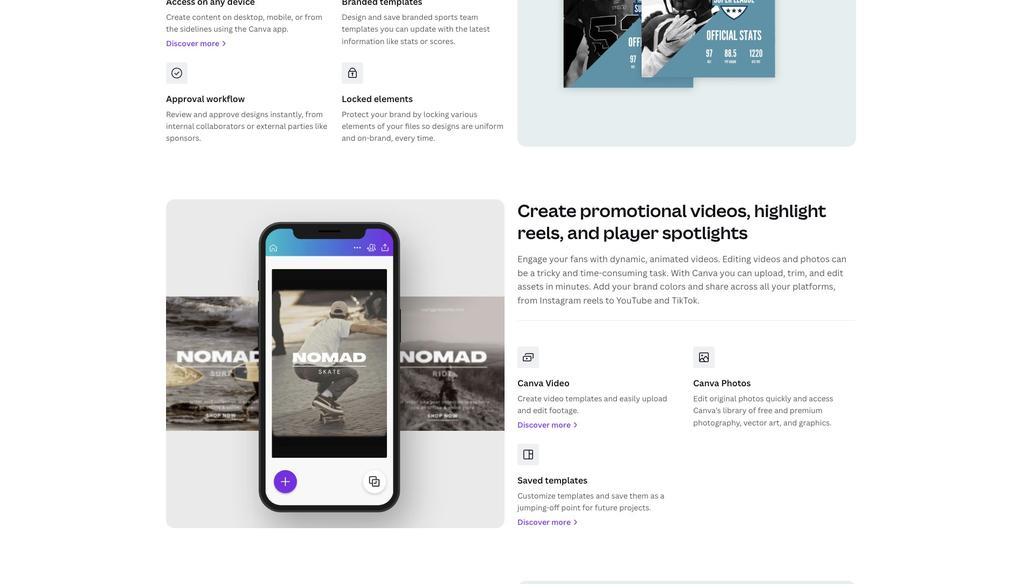 Task type: vqa. For each thing, say whether or not it's contained in the screenshot.
share
yes



Task type: describe. For each thing, give the bounding box(es) containing it.
and down the colors
[[655, 295, 670, 306]]

files
[[405, 121, 420, 131]]

tiktok.
[[672, 295, 700, 306]]

discover for topmost discover more link
[[166, 38, 199, 48]]

video
[[544, 394, 564, 404]]

0 vertical spatial discover more link
[[166, 37, 329, 49]]

saved
[[518, 475, 543, 487]]

workflow
[[207, 93, 245, 105]]

external
[[257, 121, 286, 131]]

graphics.
[[800, 418, 832, 428]]

canva inside canva photos edit original photos quickly and access canva's library of free and premium photography, vector art, and graphics.
[[694, 378, 720, 390]]

create content on desktop, mobile, or from the sidelines using the canva app.
[[166, 12, 323, 34]]

2 vertical spatial can
[[738, 267, 753, 279]]

review
[[166, 109, 192, 119]]

as
[[651, 491, 659, 501]]

footage.
[[550, 406, 579, 416]]

discover more for topmost discover more link
[[166, 38, 219, 48]]

a inside saved templates customize templates and save them as a jumping-off point for future projects.
[[661, 491, 665, 501]]

time-
[[581, 267, 603, 279]]

branded
[[402, 12, 433, 22]]

team
[[460, 12, 479, 22]]

photos inside engage your fans with dynamic, animated videos. editing videos and photos can be a tricky and time-consuming task. with canva you can upload, trim, and edit assets in minutes. add your brand colors and share across all your platforms, from instagram reels to youtube and tiktok.
[[801, 253, 830, 265]]

reels
[[584, 295, 604, 306]]

and right art,
[[784, 418, 798, 428]]

designs inside locked elements protect your brand by locking various elements of your files so designs are uniform and on-brand, every time.
[[432, 121, 460, 131]]

like inside 'approval workflow review and approve designs instantly, from internal collaborators or external parties like sponsors.'
[[315, 121, 328, 131]]

canva's
[[694, 406, 722, 416]]

off
[[550, 503, 560, 513]]

2 vertical spatial more
[[552, 517, 571, 527]]

information
[[342, 36, 385, 46]]

brand,
[[370, 133, 393, 143]]

fans
[[571, 253, 588, 265]]

be
[[518, 267, 528, 279]]

you inside engage your fans with dynamic, animated videos. editing videos and photos can be a tricky and time-consuming task. with canva you can upload, trim, and edit assets in minutes. add your brand colors and share across all your platforms, from instagram reels to youtube and tiktok.
[[720, 267, 736, 279]]

2 vertical spatial discover more link
[[518, 517, 681, 529]]

photos inside canva photos edit original photos quickly and access canva's library of free and premium photography, vector art, and graphics.
[[739, 394, 765, 404]]

art,
[[770, 418, 782, 428]]

locking
[[424, 109, 449, 119]]

so
[[422, 121, 431, 131]]

save inside saved templates customize templates and save them as a jumping-off point for future projects.
[[612, 491, 628, 501]]

platforms,
[[793, 281, 836, 293]]

share
[[706, 281, 729, 293]]

videos,
[[691, 199, 751, 222]]

design and save branded sports team templates you can update with the latest information like stats or scores.
[[342, 12, 490, 46]]

various
[[451, 109, 478, 119]]

upload,
[[755, 267, 786, 279]]

templates inside canva video create video templates and easily upload and edit footage.
[[566, 394, 603, 404]]

and up tiktok.
[[688, 281, 704, 293]]

your up the every
[[387, 121, 404, 131]]

animated
[[650, 253, 689, 265]]

original
[[710, 394, 737, 404]]

of inside locked elements protect your brand by locking various elements of your files so designs are uniform and on-brand, every time.
[[378, 121, 385, 131]]

saved templates customize templates and save them as a jumping-off point for future projects.
[[518, 475, 665, 513]]

design collaboration on sports flyer in canva image
[[518, 581, 857, 585]]

and inside locked elements protect your brand by locking various elements of your files so designs are uniform and on-brand, every time.
[[342, 133, 356, 143]]

and inside 'approval workflow review and approve designs instantly, from internal collaborators or external parties like sponsors.'
[[194, 109, 207, 119]]

highlight
[[755, 199, 827, 222]]

1 vertical spatial can
[[832, 253, 847, 265]]

scores.
[[430, 36, 456, 46]]

library
[[724, 406, 747, 416]]

tricky
[[537, 267, 561, 279]]

engage
[[518, 253, 548, 265]]

jumping-
[[518, 503, 550, 513]]

videos.
[[691, 253, 721, 265]]

spotlights
[[663, 221, 749, 244]]

a inside engage your fans with dynamic, animated videos. editing videos and photos can be a tricky and time-consuming task. with canva you can upload, trim, and edit assets in minutes. add your brand colors and share across all your platforms, from instagram reels to youtube and tiktok.
[[531, 267, 535, 279]]

vector
[[744, 418, 768, 428]]

consuming
[[603, 267, 648, 279]]

edit
[[694, 394, 708, 404]]

and up platforms,
[[810, 267, 826, 279]]

collaborators
[[196, 121, 245, 131]]

uniform
[[475, 121, 504, 131]]

or inside 'approval workflow review and approve designs instantly, from internal collaborators or external parties like sponsors.'
[[247, 121, 255, 131]]

0 vertical spatial more
[[200, 38, 219, 48]]

quickly
[[766, 394, 792, 404]]

and left footage.
[[518, 406, 532, 416]]

sports
[[435, 12, 458, 22]]

from inside 'approval workflow review and approve designs instantly, from internal collaborators or external parties like sponsors.'
[[306, 109, 323, 119]]

internal
[[166, 121, 194, 131]]

with inside engage your fans with dynamic, animated videos. editing videos and photos can be a tricky and time-consuming task. with canva you can upload, trim, and edit assets in minutes. add your brand colors and share across all your platforms, from instagram reels to youtube and tiktok.
[[591, 253, 608, 265]]

canva video create video templates and easily upload and edit footage.
[[518, 378, 668, 416]]

minutes.
[[556, 281, 592, 293]]

approval workflow review and approve designs instantly, from internal collaborators or external parties like sponsors.
[[166, 93, 328, 143]]

time.
[[417, 133, 436, 143]]

parties
[[288, 121, 314, 131]]

to
[[606, 295, 615, 306]]

instagram
[[540, 295, 582, 306]]

0 vertical spatial elements
[[374, 93, 413, 105]]

with inside the design and save branded sports team templates you can update with the latest information like stats or scores.
[[438, 24, 454, 34]]

save inside the design and save branded sports team templates you can update with the latest information like stats or scores.
[[384, 12, 400, 22]]

of inside canva photos edit original photos quickly and access canva's library of free and premium photography, vector art, and graphics.
[[749, 406, 757, 416]]

all
[[760, 281, 770, 293]]

the inside the design and save branded sports team templates you can update with the latest information like stats or scores.
[[456, 24, 468, 34]]

templates inside the design and save branded sports team templates you can update with the latest information like stats or scores.
[[342, 24, 379, 34]]

canva photos edit original photos quickly and access canva's library of free and premium photography, vector art, and graphics.
[[694, 378, 834, 428]]

with
[[671, 267, 691, 279]]

by
[[413, 109, 422, 119]]

promotional
[[580, 199, 687, 222]]

videos
[[754, 253, 781, 265]]

app.
[[273, 24, 289, 34]]

photos
[[722, 378, 752, 390]]

brand inside locked elements protect your brand by locking various elements of your files so designs are uniform and on-brand, every time.
[[390, 109, 411, 119]]

canva inside create content on desktop, mobile, or from the sidelines using the canva app.
[[249, 24, 271, 34]]

trim,
[[788, 267, 808, 279]]

free
[[758, 406, 773, 416]]

canva inside canva video create video templates and easily upload and edit footage.
[[518, 378, 544, 390]]

and inside create promotional videos, highlight reels, and player spotlights
[[568, 221, 600, 244]]

discover more for middle discover more link
[[518, 420, 571, 430]]

assets
[[518, 281, 544, 293]]

1 vertical spatial elements
[[342, 121, 376, 131]]

from inside engage your fans with dynamic, animated videos. editing videos and photos can be a tricky and time-consuming task. with canva you can upload, trim, and edit assets in minutes. add your brand colors and share across all your platforms, from instagram reels to youtube and tiktok.
[[518, 295, 538, 306]]



Task type: locate. For each thing, give the bounding box(es) containing it.
1 vertical spatial you
[[720, 267, 736, 279]]

0 horizontal spatial save
[[384, 12, 400, 22]]

discover more down footage.
[[518, 420, 571, 430]]

discover for middle discover more link
[[518, 420, 550, 430]]

0 vertical spatial you
[[381, 24, 394, 34]]

1 horizontal spatial can
[[738, 267, 753, 279]]

discover down sidelines
[[166, 38, 199, 48]]

and up future
[[596, 491, 610, 501]]

like inside the design and save branded sports team templates you can update with the latest information like stats or scores.
[[387, 36, 399, 46]]

instantly,
[[270, 109, 304, 119]]

discover down video
[[518, 420, 550, 430]]

of
[[378, 121, 385, 131], [749, 406, 757, 416]]

1 vertical spatial or
[[420, 36, 428, 46]]

0 horizontal spatial designs
[[241, 109, 269, 119]]

1 horizontal spatial designs
[[432, 121, 460, 131]]

from right mobile, in the left of the page
[[305, 12, 323, 22]]

0 horizontal spatial can
[[396, 24, 409, 34]]

0 vertical spatial create
[[166, 12, 190, 22]]

every
[[395, 133, 416, 143]]

your right all
[[772, 281, 791, 293]]

1 horizontal spatial of
[[749, 406, 757, 416]]

like
[[387, 36, 399, 46], [315, 121, 328, 131]]

approval
[[166, 93, 205, 105]]

1 horizontal spatial save
[[612, 491, 628, 501]]

protect
[[342, 109, 369, 119]]

designs
[[241, 109, 269, 119], [432, 121, 460, 131]]

projects.
[[620, 503, 652, 513]]

them
[[630, 491, 649, 501]]

and down quickly
[[775, 406, 789, 416]]

and left easily on the bottom right
[[604, 394, 618, 404]]

you inside the design and save branded sports team templates you can update with the latest information like stats or scores.
[[381, 24, 394, 34]]

and left 'on-'
[[342, 133, 356, 143]]

0 horizontal spatial photos
[[739, 394, 765, 404]]

customize
[[518, 491, 556, 501]]

create for create content on desktop, mobile, or from the sidelines using the canva app.
[[166, 12, 190, 22]]

2 the from the left
[[235, 24, 247, 34]]

can up platforms,
[[832, 253, 847, 265]]

1 vertical spatial like
[[315, 121, 328, 131]]

your down consuming
[[613, 281, 632, 293]]

premium
[[791, 406, 823, 416]]

0 vertical spatial discover
[[166, 38, 199, 48]]

from
[[305, 12, 323, 22], [306, 109, 323, 119], [518, 295, 538, 306]]

brand up youtube
[[634, 281, 658, 293]]

editing
[[723, 253, 752, 265]]

1 vertical spatial more
[[552, 420, 571, 430]]

example of sports image in different formats in canva image
[[166, 199, 505, 529]]

0 horizontal spatial like
[[315, 121, 328, 131]]

elements up by
[[374, 93, 413, 105]]

player
[[604, 221, 659, 244]]

discover more link down canva video create video templates and easily upload and edit footage.
[[518, 419, 681, 431]]

create left video
[[518, 394, 542, 404]]

photos up trim,
[[801, 253, 830, 265]]

more down footage.
[[552, 420, 571, 430]]

save up future
[[612, 491, 628, 501]]

elements
[[374, 93, 413, 105], [342, 121, 376, 131]]

canva down desktop, on the left top
[[249, 24, 271, 34]]

discover more link
[[166, 37, 329, 49], [518, 419, 681, 431], [518, 517, 681, 529]]

with
[[438, 24, 454, 34], [591, 253, 608, 265]]

photography,
[[694, 418, 742, 428]]

stats
[[401, 36, 419, 46]]

and up minutes.
[[563, 267, 579, 279]]

3 the from the left
[[456, 24, 468, 34]]

you down the editing
[[720, 267, 736, 279]]

2 horizontal spatial or
[[420, 36, 428, 46]]

create promotional videos, highlight reels, and player spotlights
[[518, 199, 827, 244]]

1 vertical spatial with
[[591, 253, 608, 265]]

2 vertical spatial from
[[518, 295, 538, 306]]

access
[[810, 394, 834, 404]]

elements down protect
[[342, 121, 376, 131]]

1 vertical spatial a
[[661, 491, 665, 501]]

1 vertical spatial brand
[[634, 281, 658, 293]]

edit inside canva video create video templates and easily upload and edit footage.
[[533, 406, 548, 416]]

0 vertical spatial a
[[531, 267, 535, 279]]

1 vertical spatial create
[[518, 199, 577, 222]]

can inside the design and save branded sports team templates you can update with the latest information like stats or scores.
[[396, 24, 409, 34]]

and down approval
[[194, 109, 207, 119]]

discover down jumping-
[[518, 517, 550, 527]]

can up the stats
[[396, 24, 409, 34]]

0 horizontal spatial brand
[[390, 109, 411, 119]]

latest
[[470, 24, 490, 34]]

more down off
[[552, 517, 571, 527]]

desktop,
[[234, 12, 265, 22]]

1 vertical spatial discover more
[[518, 420, 571, 430]]

create inside create content on desktop, mobile, or from the sidelines using the canva app.
[[166, 12, 190, 22]]

0 horizontal spatial edit
[[533, 406, 548, 416]]

0 horizontal spatial of
[[378, 121, 385, 131]]

1 vertical spatial discover
[[518, 420, 550, 430]]

discover more for the bottom discover more link
[[518, 517, 571, 527]]

0 vertical spatial with
[[438, 24, 454, 34]]

sponsors.
[[166, 133, 201, 143]]

0 vertical spatial of
[[378, 121, 385, 131]]

create up engage
[[518, 199, 577, 222]]

on-
[[358, 133, 370, 143]]

and up fans
[[568, 221, 600, 244]]

2 vertical spatial or
[[247, 121, 255, 131]]

discover more link down future
[[518, 517, 681, 529]]

0 horizontal spatial the
[[166, 24, 178, 34]]

more down using
[[200, 38, 219, 48]]

like left the stats
[[387, 36, 399, 46]]

the
[[166, 24, 178, 34], [235, 24, 247, 34], [456, 24, 468, 34]]

create up sidelines
[[166, 12, 190, 22]]

1 vertical spatial discover more link
[[518, 419, 681, 431]]

edit
[[828, 267, 844, 279], [533, 406, 548, 416]]

designs inside 'approval workflow review and approve designs instantly, from internal collaborators or external parties like sponsors.'
[[241, 109, 269, 119]]

0 horizontal spatial a
[[531, 267, 535, 279]]

1 the from the left
[[166, 24, 178, 34]]

1 vertical spatial of
[[749, 406, 757, 416]]

0 vertical spatial like
[[387, 36, 399, 46]]

discover more down off
[[518, 517, 571, 527]]

1 horizontal spatial with
[[591, 253, 608, 265]]

like right the parties
[[315, 121, 328, 131]]

canva down videos.
[[693, 267, 718, 279]]

1 horizontal spatial you
[[720, 267, 736, 279]]

locked
[[342, 93, 372, 105]]

0 vertical spatial designs
[[241, 109, 269, 119]]

and up premium
[[794, 394, 808, 404]]

your up tricky at the top right of the page
[[550, 253, 569, 265]]

for
[[583, 503, 594, 513]]

brand inside engage your fans with dynamic, animated videos. editing videos and photos can be a tricky and time-consuming task. with canva you can upload, trim, and edit assets in minutes. add your brand colors and share across all your platforms, from instagram reels to youtube and tiktok.
[[634, 281, 658, 293]]

create inside create promotional videos, highlight reels, and player spotlights
[[518, 199, 577, 222]]

designs down the locking
[[432, 121, 460, 131]]

0 vertical spatial edit
[[828, 267, 844, 279]]

0 vertical spatial photos
[[801, 253, 830, 265]]

in
[[546, 281, 554, 293]]

design
[[342, 12, 367, 22]]

or
[[295, 12, 303, 22], [420, 36, 428, 46], [247, 121, 255, 131]]

update
[[411, 24, 437, 34]]

from up the parties
[[306, 109, 323, 119]]

are
[[462, 121, 473, 131]]

0 horizontal spatial or
[[247, 121, 255, 131]]

and right design
[[368, 12, 382, 22]]

or left external
[[247, 121, 255, 131]]

engage your fans with dynamic, animated videos. editing videos and photos can be a tricky and time-consuming task. with canva you can upload, trim, and edit assets in minutes. add your brand colors and share across all your platforms, from instagram reels to youtube and tiktok.
[[518, 253, 847, 306]]

locked elements protect your brand by locking various elements of your files so designs are uniform and on-brand, every time.
[[342, 93, 504, 143]]

1 horizontal spatial a
[[661, 491, 665, 501]]

canva left video
[[518, 378, 544, 390]]

discover
[[166, 38, 199, 48], [518, 420, 550, 430], [518, 517, 550, 527]]

or inside create content on desktop, mobile, or from the sidelines using the canva app.
[[295, 12, 303, 22]]

edit down video
[[533, 406, 548, 416]]

the down team
[[456, 24, 468, 34]]

a right be
[[531, 267, 535, 279]]

and inside the design and save branded sports team templates you can update with the latest information like stats or scores.
[[368, 12, 382, 22]]

1 vertical spatial photos
[[739, 394, 765, 404]]

discover for the bottom discover more link
[[518, 517, 550, 527]]

1 vertical spatial designs
[[432, 121, 460, 131]]

from down assets
[[518, 295, 538, 306]]

easily
[[620, 394, 641, 404]]

2 horizontal spatial can
[[832, 253, 847, 265]]

or down update on the top
[[420, 36, 428, 46]]

templates
[[342, 24, 379, 34], [566, 394, 603, 404], [546, 475, 588, 487], [558, 491, 595, 501]]

1 horizontal spatial brand
[[634, 281, 658, 293]]

edit inside engage your fans with dynamic, animated videos. editing videos and photos can be a tricky and time-consuming task. with canva you can upload, trim, and edit assets in minutes. add your brand colors and share across all your platforms, from instagram reels to youtube and tiktok.
[[828, 267, 844, 279]]

from inside create content on desktop, mobile, or from the sidelines using the canva app.
[[305, 12, 323, 22]]

0 vertical spatial can
[[396, 24, 409, 34]]

upload
[[643, 394, 668, 404]]

and up trim,
[[783, 253, 799, 265]]

1 horizontal spatial or
[[295, 12, 303, 22]]

brand left by
[[390, 109, 411, 119]]

1 vertical spatial save
[[612, 491, 628, 501]]

0 vertical spatial save
[[384, 12, 400, 22]]

edit up platforms,
[[828, 267, 844, 279]]

the down desktop, on the left top
[[235, 24, 247, 34]]

of up brand,
[[378, 121, 385, 131]]

1 horizontal spatial the
[[235, 24, 247, 34]]

1 horizontal spatial edit
[[828, 267, 844, 279]]

brand asset management in canva for sports teams image
[[518, 0, 857, 147]]

1 horizontal spatial like
[[387, 36, 399, 46]]

designs up external
[[241, 109, 269, 119]]

a
[[531, 267, 535, 279], [661, 491, 665, 501]]

0 horizontal spatial you
[[381, 24, 394, 34]]

with down sports on the left top
[[438, 24, 454, 34]]

brand
[[390, 109, 411, 119], [634, 281, 658, 293]]

approve
[[209, 109, 239, 119]]

photos up free
[[739, 394, 765, 404]]

task.
[[650, 267, 669, 279]]

youtube
[[617, 295, 653, 306]]

1 vertical spatial from
[[306, 109, 323, 119]]

or inside the design and save branded sports team templates you can update with the latest information like stats or scores.
[[420, 36, 428, 46]]

colors
[[661, 281, 686, 293]]

0 horizontal spatial with
[[438, 24, 454, 34]]

or right mobile, in the left of the page
[[295, 12, 303, 22]]

and
[[368, 12, 382, 22], [194, 109, 207, 119], [342, 133, 356, 143], [568, 221, 600, 244], [783, 253, 799, 265], [563, 267, 579, 279], [810, 267, 826, 279], [688, 281, 704, 293], [655, 295, 670, 306], [604, 394, 618, 404], [794, 394, 808, 404], [518, 406, 532, 416], [775, 406, 789, 416], [784, 418, 798, 428], [596, 491, 610, 501]]

0 vertical spatial from
[[305, 12, 323, 22]]

the left sidelines
[[166, 24, 178, 34]]

1 horizontal spatial photos
[[801, 253, 830, 265]]

discover more down sidelines
[[166, 38, 219, 48]]

more
[[200, 38, 219, 48], [552, 420, 571, 430], [552, 517, 571, 527]]

with up time-
[[591, 253, 608, 265]]

you up the 'information'
[[381, 24, 394, 34]]

dynamic,
[[610, 253, 648, 265]]

content
[[192, 12, 221, 22]]

create inside canva video create video templates and easily upload and edit footage.
[[518, 394, 542, 404]]

save left 'branded'
[[384, 12, 400, 22]]

can up across
[[738, 267, 753, 279]]

across
[[731, 281, 758, 293]]

0 vertical spatial brand
[[390, 109, 411, 119]]

canva up edit
[[694, 378, 720, 390]]

video
[[546, 378, 570, 390]]

2 vertical spatial discover more
[[518, 517, 571, 527]]

0 vertical spatial or
[[295, 12, 303, 22]]

canva inside engage your fans with dynamic, animated videos. editing videos and photos can be a tricky and time-consuming task. with canva you can upload, trim, and edit assets in minutes. add your brand colors and share across all your platforms, from instagram reels to youtube and tiktok.
[[693, 267, 718, 279]]

can
[[396, 24, 409, 34], [832, 253, 847, 265], [738, 267, 753, 279]]

create for create promotional videos, highlight reels, and player spotlights
[[518, 199, 577, 222]]

your right protect
[[371, 109, 388, 119]]

future
[[595, 503, 618, 513]]

reels,
[[518, 221, 564, 244]]

discover more link down create content on desktop, mobile, or from the sidelines using the canva app. on the top
[[166, 37, 329, 49]]

of up the vector
[[749, 406, 757, 416]]

a right as
[[661, 491, 665, 501]]

1 vertical spatial edit
[[533, 406, 548, 416]]

you
[[381, 24, 394, 34], [720, 267, 736, 279]]

2 vertical spatial create
[[518, 394, 542, 404]]

0 vertical spatial discover more
[[166, 38, 219, 48]]

add
[[594, 281, 611, 293]]

2 vertical spatial discover
[[518, 517, 550, 527]]

point
[[562, 503, 581, 513]]

and inside saved templates customize templates and save them as a jumping-off point for future projects.
[[596, 491, 610, 501]]

2 horizontal spatial the
[[456, 24, 468, 34]]



